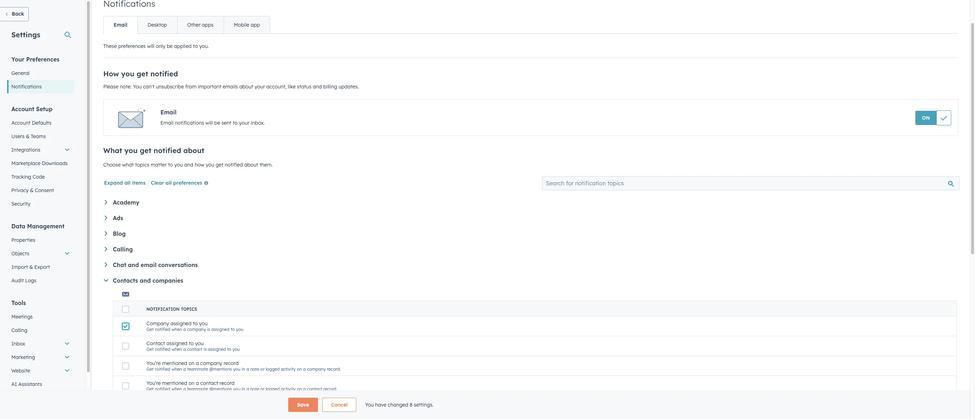 Task type: vqa. For each thing, say whether or not it's contained in the screenshot.
record related to You're mentioned on a company record
yes



Task type: describe. For each thing, give the bounding box(es) containing it.
and down email on the left of page
[[140, 277, 151, 284]]

changed
[[388, 402, 408, 408]]

a inside company assigned to you get notified when a company is assigned to you
[[183, 327, 186, 332]]

get inside contact assigned to you get notified when a contact is assigned to you
[[146, 347, 154, 352]]

downloads
[[42, 160, 68, 167]]

mobile app button
[[224, 16, 270, 33]]

@mentions for contact
[[209, 386, 232, 392]]

defaults
[[32, 120, 51, 126]]

& for export
[[29, 264, 33, 270]]

company inside company assigned to you get notified when a company is assigned to you
[[187, 327, 206, 332]]

chat and email conversations
[[113, 261, 198, 268]]

calling button
[[105, 246, 957, 253]]

account defaults link
[[7, 116, 74, 130]]

teammate for company
[[187, 367, 208, 372]]

sent
[[222, 120, 231, 126]]

in for you're mentioned on a contact record
[[242, 386, 245, 392]]

0 vertical spatial preferences
[[118, 43, 146, 49]]

assistants
[[18, 381, 42, 387]]

is for contact assigned to you
[[204, 347, 207, 352]]

data
[[11, 223, 25, 230]]

important
[[198, 83, 221, 90]]

chat
[[113, 261, 126, 268]]

email button
[[104, 16, 137, 33]]

can't
[[143, 83, 154, 90]]

calling link
[[7, 324, 74, 337]]

general
[[11, 70, 30, 76]]

clear all preferences
[[151, 180, 202, 186]]

email inside button
[[114, 22, 127, 28]]

how you get notified
[[103, 69, 178, 78]]

save
[[297, 402, 309, 408]]

get for how
[[137, 69, 148, 78]]

back
[[12, 11, 24, 17]]

properties
[[11, 237, 35, 243]]

record. for you're mentioned on a contact record
[[324, 386, 337, 392]]

expand
[[104, 180, 123, 186]]

get inside "you're mentioned on a contact record get notified when a teammate @mentions you in a note or logged activity on a contact record."
[[146, 386, 154, 392]]

on
[[922, 115, 930, 121]]

all for expand
[[124, 180, 131, 186]]

1 vertical spatial email
[[161, 109, 177, 116]]

2 vertical spatial get
[[216, 162, 224, 168]]

ai assistants
[[11, 381, 42, 387]]

get inside "you're mentioned on a company record get notified when a teammate @mentions you in a note or logged activity on a company record."
[[146, 367, 154, 372]]

when inside "you're mentioned on a contact record get notified when a teammate @mentions you in a note or logged activity on a contact record."
[[172, 386, 182, 392]]

is for company assigned to you
[[207, 327, 210, 332]]

record for you're mentioned on a contact record
[[220, 380, 235, 386]]

expand all items
[[104, 180, 146, 186]]

contact assigned to you get notified when a contact is assigned to you
[[146, 340, 240, 352]]

data management
[[11, 223, 65, 230]]

have
[[375, 402, 387, 408]]

tracking
[[11, 174, 31, 180]]

tools element
[[7, 299, 74, 405]]

other
[[187, 22, 201, 28]]

cancel button
[[322, 398, 357, 412]]

contact inside contact assigned to you get notified when a contact is assigned to you
[[187, 347, 203, 352]]

caret image for contacts and companies
[[104, 279, 108, 282]]

applied
[[174, 43, 192, 49]]

inbox.
[[251, 120, 265, 126]]

or for you're mentioned on a company record
[[261, 367, 265, 372]]

general link
[[7, 66, 74, 80]]

assigned up "you're mentioned on a company record get notified when a teammate @mentions you in a note or logged activity on a company record."
[[208, 347, 226, 352]]

company assigned to you get notified when a company is assigned to you
[[146, 320, 243, 332]]

import & export
[[11, 264, 50, 270]]

inbox button
[[7, 337, 74, 351]]

blog button
[[105, 230, 957, 237]]

note for you're mentioned on a contact record
[[250, 386, 259, 392]]

ai assistants link
[[7, 378, 74, 391]]

what
[[103, 146, 122, 155]]

conversations
[[158, 261, 198, 268]]

other apps button
[[177, 16, 224, 33]]

notified inside company assigned to you get notified when a company is assigned to you
[[155, 327, 170, 332]]

calling inside tools element
[[11, 327, 27, 333]]

caret image for blog
[[105, 231, 107, 236]]

you inside "you're mentioned on a contact record get notified when a teammate @mentions you in a note or logged activity on a contact record."
[[233, 386, 241, 392]]

contacts
[[113, 277, 138, 284]]

marketplace
[[11, 160, 40, 167]]

status
[[297, 83, 312, 90]]

contact
[[146, 340, 165, 347]]

notification
[[146, 306, 180, 312]]

teammate for contact
[[187, 386, 208, 392]]

tracking code
[[11, 174, 45, 180]]

account defaults
[[11, 120, 51, 126]]

assigned down notification topics
[[171, 320, 192, 327]]

updates.
[[339, 83, 359, 90]]

a inside contact assigned to you get notified when a contact is assigned to you
[[183, 347, 186, 352]]

notification topics
[[146, 306, 197, 312]]

privacy
[[11, 187, 29, 194]]

teams
[[31, 133, 46, 140]]

blog
[[113, 230, 126, 237]]

choose
[[103, 162, 121, 168]]

preferences inside button
[[173, 180, 202, 186]]

0 vertical spatial be
[[167, 43, 173, 49]]

caret image for chat and email conversations
[[105, 262, 107, 267]]

marketing button
[[7, 351, 74, 364]]

0 vertical spatial your
[[255, 83, 265, 90]]

caret image for calling
[[105, 247, 107, 251]]

1 vertical spatial you
[[365, 402, 374, 408]]

unsubscribe
[[156, 83, 184, 90]]

please note: you can't unsubscribe from important emails about your account, like status and billing updates.
[[103, 83, 359, 90]]

companies
[[153, 277, 183, 284]]

0 vertical spatial you
[[133, 83, 142, 90]]

mentioned for company
[[162, 360, 187, 367]]

your
[[11, 56, 24, 63]]

integrations button
[[7, 143, 74, 157]]

1 vertical spatial topics
[[181, 306, 197, 312]]

clear
[[151, 180, 164, 186]]

activity for you're mentioned on a company record
[[281, 367, 296, 372]]

note:
[[120, 83, 132, 90]]

marketplace downloads link
[[7, 157, 74, 170]]

will for only
[[147, 43, 154, 49]]

chat and email conversations button
[[105, 261, 957, 268]]

how
[[103, 69, 119, 78]]

inbox
[[11, 341, 25, 347]]

audit logs link
[[7, 274, 74, 287]]

mobile app
[[234, 22, 260, 28]]

@mentions for company
[[209, 367, 232, 372]]

email
[[141, 261, 157, 268]]

properties link
[[7, 233, 74, 247]]

audit
[[11, 277, 24, 284]]

2 vertical spatial about
[[244, 162, 258, 168]]

setup
[[36, 105, 52, 113]]

Search for notification topics search field
[[542, 176, 960, 190]]

users & teams
[[11, 133, 46, 140]]

and left the billing
[[313, 83, 322, 90]]

navigation containing email
[[103, 16, 270, 34]]

ads button
[[105, 215, 957, 222]]

objects button
[[7, 247, 74, 260]]

ai
[[11, 381, 17, 387]]

settings.
[[414, 402, 434, 408]]

notifications
[[11, 83, 42, 90]]

expand all items button
[[104, 180, 146, 186]]



Task type: locate. For each thing, give the bounding box(es) containing it.
marketplace downloads
[[11, 160, 68, 167]]

1 horizontal spatial you
[[365, 402, 374, 408]]

1 vertical spatial calling
[[11, 327, 27, 333]]

logged for you're mentioned on a contact record
[[266, 386, 280, 392]]

0 horizontal spatial topics
[[135, 162, 149, 168]]

in down "you're mentioned on a company record get notified when a teammate @mentions you in a note or logged activity on a company record."
[[242, 386, 245, 392]]

your left account,
[[255, 83, 265, 90]]

and
[[313, 83, 322, 90], [184, 162, 193, 168], [128, 261, 139, 268], [140, 277, 151, 284]]

1 horizontal spatial preferences
[[173, 180, 202, 186]]

notified inside contact assigned to you get notified when a contact is assigned to you
[[155, 347, 170, 352]]

in for you're mentioned on a company record
[[242, 367, 245, 372]]

other apps
[[187, 22, 214, 28]]

@mentions inside "you're mentioned on a company record get notified when a teammate @mentions you in a note or logged activity on a company record."
[[209, 367, 232, 372]]

2 get from the top
[[146, 347, 154, 352]]

you're inside "you're mentioned on a company record get notified when a teammate @mentions you in a note or logged activity on a company record."
[[146, 360, 161, 367]]

topics right the 'what'
[[135, 162, 149, 168]]

1 when from the top
[[172, 327, 182, 332]]

1 vertical spatial in
[[242, 386, 245, 392]]

only
[[156, 43, 165, 49]]

account up "users"
[[11, 120, 30, 126]]

record inside "you're mentioned on a company record get notified when a teammate @mentions you in a note or logged activity on a company record."
[[224, 360, 239, 367]]

2 vertical spatial caret image
[[105, 262, 107, 267]]

0 vertical spatial logged
[[266, 367, 280, 372]]

will left sent
[[206, 120, 213, 126]]

account,
[[267, 83, 287, 90]]

note inside "you're mentioned on a company record get notified when a teammate @mentions you in a note or logged activity on a company record."
[[250, 367, 259, 372]]

caret image inside ads dropdown button
[[105, 216, 107, 220]]

0 vertical spatial in
[[242, 367, 245, 372]]

1 horizontal spatial will
[[206, 120, 213, 126]]

you
[[121, 69, 134, 78], [124, 146, 138, 155], [174, 162, 183, 168], [206, 162, 214, 168], [199, 320, 208, 327], [236, 327, 243, 332], [195, 340, 204, 347], [233, 347, 240, 352], [233, 367, 241, 372], [233, 386, 241, 392]]

them.
[[260, 162, 273, 168]]

activity inside "you're mentioned on a company record get notified when a teammate @mentions you in a note or logged activity on a company record."
[[281, 367, 296, 372]]

academy button
[[105, 199, 957, 206]]

assigned up contact assigned to you get notified when a contact is assigned to you
[[212, 327, 230, 332]]

2 all from the left
[[166, 180, 172, 186]]

note inside "you're mentioned on a contact record get notified when a teammate @mentions you in a note or logged activity on a contact record."
[[250, 386, 259, 392]]

1 horizontal spatial topics
[[181, 306, 197, 312]]

app
[[251, 22, 260, 28]]

1 caret image from the top
[[105, 216, 107, 220]]

about right emails
[[239, 83, 253, 90]]

about
[[239, 83, 253, 90], [183, 146, 204, 155], [244, 162, 258, 168]]

&
[[26, 133, 29, 140], [30, 187, 34, 194], [29, 264, 33, 270]]

& for consent
[[30, 187, 34, 194]]

1 @mentions from the top
[[209, 367, 232, 372]]

1 vertical spatial @mentions
[[209, 386, 232, 392]]

you're inside "you're mentioned on a contact record get notified when a teammate @mentions you in a note or logged activity on a contact record."
[[146, 380, 161, 386]]

notified inside "you're mentioned on a company record get notified when a teammate @mentions you in a note or logged activity on a company record."
[[155, 367, 170, 372]]

about up how
[[183, 146, 204, 155]]

0 vertical spatial you're
[[146, 360, 161, 367]]

activity for you're mentioned on a contact record
[[281, 386, 296, 392]]

1 account from the top
[[11, 105, 34, 113]]

1 you're from the top
[[146, 360, 161, 367]]

1 vertical spatial activity
[[281, 386, 296, 392]]

3 when from the top
[[172, 367, 182, 372]]

1 vertical spatial or
[[261, 386, 265, 392]]

2 vertical spatial &
[[29, 264, 33, 270]]

record up "you're mentioned on a contact record get notified when a teammate @mentions you in a note or logged activity on a contact record."
[[224, 360, 239, 367]]

record. inside "you're mentioned on a contact record get notified when a teammate @mentions you in a note or logged activity on a contact record."
[[324, 386, 337, 392]]

note down "you're mentioned on a company record get notified when a teammate @mentions you in a note or logged activity on a company record."
[[250, 386, 259, 392]]

3 caret image from the top
[[105, 262, 107, 267]]

0 vertical spatial calling
[[113, 246, 133, 253]]

preferences
[[118, 43, 146, 49], [173, 180, 202, 186]]

notified
[[150, 69, 178, 78], [154, 146, 181, 155], [225, 162, 243, 168], [155, 327, 170, 332], [155, 347, 170, 352], [155, 367, 170, 372], [155, 386, 170, 392]]

you left have
[[365, 402, 374, 408]]

users
[[11, 133, 24, 140]]

2 caret image from the top
[[105, 231, 107, 236]]

consent
[[35, 187, 54, 194]]

1 horizontal spatial all
[[166, 180, 172, 186]]

0 horizontal spatial preferences
[[118, 43, 146, 49]]

1 vertical spatial your
[[239, 120, 250, 126]]

and left how
[[184, 162, 193, 168]]

0 vertical spatial or
[[261, 367, 265, 372]]

1 vertical spatial get
[[140, 146, 151, 155]]

mentioned inside "you're mentioned on a contact record get notified when a teammate @mentions you in a note or logged activity on a contact record."
[[162, 380, 187, 386]]

0 vertical spatial mentioned
[[162, 360, 187, 367]]

calling
[[113, 246, 133, 253], [11, 327, 27, 333]]

email up notifications
[[161, 109, 177, 116]]

account setup element
[[7, 105, 74, 211]]

objects
[[11, 250, 29, 257]]

like
[[288, 83, 296, 90]]

you inside "you're mentioned on a company record get notified when a teammate @mentions you in a note or logged activity on a company record."
[[233, 367, 241, 372]]

1 vertical spatial caret image
[[105, 231, 107, 236]]

8
[[410, 402, 413, 408]]

when inside "you're mentioned on a company record get notified when a teammate @mentions you in a note or logged activity on a company record."
[[172, 367, 182, 372]]

be right only
[[167, 43, 173, 49]]

0 vertical spatial topics
[[135, 162, 149, 168]]

account for account defaults
[[11, 120, 30, 126]]

when inside contact assigned to you get notified when a contact is assigned to you
[[172, 347, 182, 352]]

1 vertical spatial record
[[220, 380, 235, 386]]

account for account setup
[[11, 105, 34, 113]]

calling up inbox
[[11, 327, 27, 333]]

caret image inside chat and email conversations dropdown button
[[105, 262, 107, 267]]

tools
[[11, 299, 26, 306]]

all left items
[[124, 180, 131, 186]]

1 vertical spatial caret image
[[105, 247, 107, 251]]

0 vertical spatial get
[[137, 69, 148, 78]]

will left only
[[147, 43, 154, 49]]

@mentions up "you're mentioned on a contact record get notified when a teammate @mentions you in a note or logged activity on a contact record."
[[209, 367, 232, 372]]

in inside "you're mentioned on a contact record get notified when a teammate @mentions you in a note or logged activity on a contact record."
[[242, 386, 245, 392]]

0 vertical spatial will
[[147, 43, 154, 49]]

get
[[137, 69, 148, 78], [140, 146, 151, 155], [216, 162, 224, 168]]

account up account defaults at the left top
[[11, 105, 34, 113]]

logged inside "you're mentioned on a contact record get notified when a teammate @mentions you in a note or logged activity on a contact record."
[[266, 386, 280, 392]]

1 logged from the top
[[266, 367, 280, 372]]

will for be
[[206, 120, 213, 126]]

4 get from the top
[[146, 386, 154, 392]]

@mentions down "you're mentioned on a company record get notified when a teammate @mentions you in a note or logged activity on a company record."
[[209, 386, 232, 392]]

record down "you're mentioned on a company record get notified when a teammate @mentions you in a note or logged activity on a company record."
[[220, 380, 235, 386]]

preferences
[[26, 56, 59, 63]]

0 vertical spatial record
[[224, 360, 239, 367]]

in inside "you're mentioned on a company record get notified when a teammate @mentions you in a note or logged activity on a company record."
[[242, 367, 245, 372]]

0 horizontal spatial be
[[167, 43, 173, 49]]

note for you're mentioned on a company record
[[250, 367, 259, 372]]

2 note from the top
[[250, 386, 259, 392]]

get up matter at the top of the page
[[140, 146, 151, 155]]

email up these
[[114, 22, 127, 28]]

1 vertical spatial will
[[206, 120, 213, 126]]

you
[[133, 83, 142, 90], [365, 402, 374, 408]]

caret image for ads
[[105, 216, 107, 220]]

be left sent
[[214, 120, 220, 126]]

1 vertical spatial preferences
[[173, 180, 202, 186]]

you're mentioned on a contact record get notified when a teammate @mentions you in a note or logged activity on a contact record.
[[146, 380, 337, 392]]

1 horizontal spatial is
[[207, 327, 210, 332]]

2 vertical spatial email
[[161, 120, 174, 126]]

logged inside "you're mentioned on a company record get notified when a teammate @mentions you in a note or logged activity on a company record."
[[266, 367, 280, 372]]

0 horizontal spatial is
[[204, 347, 207, 352]]

in
[[242, 367, 245, 372], [242, 386, 245, 392]]

0 horizontal spatial your
[[239, 120, 250, 126]]

2 in from the top
[[242, 386, 245, 392]]

caret image inside contacts and companies dropdown button
[[104, 279, 108, 282]]

0 vertical spatial caret image
[[105, 200, 107, 204]]

1 all from the left
[[124, 180, 131, 186]]

about left them.
[[244, 162, 258, 168]]

1 vertical spatial note
[[250, 386, 259, 392]]

0 horizontal spatial all
[[124, 180, 131, 186]]

0 vertical spatial teammate
[[187, 367, 208, 372]]

is
[[207, 327, 210, 332], [204, 347, 207, 352]]

you left can't
[[133, 83, 142, 90]]

@mentions inside "you're mentioned on a contact record get notified when a teammate @mentions you in a note or logged activity on a contact record."
[[209, 386, 232, 392]]

1 vertical spatial record.
[[324, 386, 337, 392]]

notifications
[[175, 120, 204, 126]]

1 note from the top
[[250, 367, 259, 372]]

items
[[132, 180, 146, 186]]

caret image left blog
[[105, 231, 107, 236]]

you're mentioned on a company record get notified when a teammate @mentions you in a note or logged activity on a company record.
[[146, 360, 341, 372]]

4 when from the top
[[172, 386, 182, 392]]

1 mentioned from the top
[[162, 360, 187, 367]]

1 teammate from the top
[[187, 367, 208, 372]]

billing
[[323, 83, 337, 90]]

or inside "you're mentioned on a contact record get notified when a teammate @mentions you in a note or logged activity on a contact record."
[[261, 386, 265, 392]]

0 vertical spatial caret image
[[105, 216, 107, 220]]

calling up chat
[[113, 246, 133, 253]]

0 horizontal spatial will
[[147, 43, 154, 49]]

1 vertical spatial you're
[[146, 380, 161, 386]]

when
[[172, 327, 182, 332], [172, 347, 182, 352], [172, 367, 182, 372], [172, 386, 182, 392]]

0 horizontal spatial you
[[133, 83, 142, 90]]

& for teams
[[26, 133, 29, 140]]

1 horizontal spatial calling
[[113, 246, 133, 253]]

& left export
[[29, 264, 33, 270]]

get right how
[[216, 162, 224, 168]]

note
[[250, 367, 259, 372], [250, 386, 259, 392]]

all inside clear all preferences button
[[166, 180, 172, 186]]

privacy & consent
[[11, 187, 54, 194]]

teammate inside "you're mentioned on a contact record get notified when a teammate @mentions you in a note or logged activity on a contact record."
[[187, 386, 208, 392]]

1 get from the top
[[146, 327, 154, 332]]

users & teams link
[[7, 130, 74, 143]]

1 vertical spatial about
[[183, 146, 204, 155]]

mentioned for contact
[[162, 380, 187, 386]]

1 vertical spatial logged
[[266, 386, 280, 392]]

or inside "you're mentioned on a company record get notified when a teammate @mentions you in a note or logged activity on a company record."
[[261, 367, 265, 372]]

@mentions
[[209, 367, 232, 372], [209, 386, 232, 392]]

record inside "you're mentioned on a contact record get notified when a teammate @mentions you in a note or logged activity on a contact record."
[[220, 380, 235, 386]]

2 when from the top
[[172, 347, 182, 352]]

0 vertical spatial note
[[250, 367, 259, 372]]

1 vertical spatial mentioned
[[162, 380, 187, 386]]

is inside contact assigned to you get notified when a contact is assigned to you
[[204, 347, 207, 352]]

logged for you're mentioned on a company record
[[266, 367, 280, 372]]

0 horizontal spatial calling
[[11, 327, 27, 333]]

1 horizontal spatial your
[[255, 83, 265, 90]]

2 account from the top
[[11, 120, 30, 126]]

1 vertical spatial &
[[30, 187, 34, 194]]

2 logged from the top
[[266, 386, 280, 392]]

you're for you're mentioned on a contact record
[[146, 380, 161, 386]]

what
[[122, 162, 134, 168]]

record.
[[327, 367, 341, 372], [324, 386, 337, 392]]

2 you're from the top
[[146, 380, 161, 386]]

topics
[[135, 162, 149, 168], [181, 306, 197, 312]]

mentioned inside "you're mentioned on a company record get notified when a teammate @mentions you in a note or logged activity on a company record."
[[162, 360, 187, 367]]

a
[[183, 327, 186, 332], [183, 347, 186, 352], [196, 360, 199, 367], [183, 367, 186, 372], [247, 367, 249, 372], [303, 367, 306, 372], [196, 380, 199, 386], [183, 386, 186, 392], [247, 386, 249, 392], [303, 386, 306, 392]]

1 in from the top
[[242, 367, 245, 372]]

record. inside "you're mentioned on a company record get notified when a teammate @mentions you in a note or logged activity on a company record."
[[327, 367, 341, 372]]

2 teammate from the top
[[187, 386, 208, 392]]

you have changed 8 settings.
[[365, 402, 434, 408]]

teammate inside "you're mentioned on a company record get notified when a teammate @mentions you in a note or logged activity on a company record."
[[187, 367, 208, 372]]

or up "you're mentioned on a contact record get notified when a teammate @mentions you in a note or logged activity on a contact record."
[[261, 367, 265, 372]]

or for you're mentioned on a contact record
[[261, 386, 265, 392]]

in up "you're mentioned on a contact record get notified when a teammate @mentions you in a note or logged activity on a contact record."
[[242, 367, 245, 372]]

how
[[195, 162, 204, 168]]

activity inside "you're mentioned on a contact record get notified when a teammate @mentions you in a note or logged activity on a contact record."
[[281, 386, 296, 392]]

is up contact assigned to you get notified when a contact is assigned to you
[[207, 327, 210, 332]]

logs
[[25, 277, 36, 284]]

navigation
[[103, 16, 270, 34]]

1 horizontal spatial be
[[214, 120, 220, 126]]

2 @mentions from the top
[[209, 386, 232, 392]]

& right "users"
[[26, 133, 29, 140]]

preferences down the choose what topics matter to you and how you get notified about them.
[[173, 180, 202, 186]]

cancel
[[331, 402, 348, 408]]

2 mentioned from the top
[[162, 380, 187, 386]]

1 vertical spatial teammate
[[187, 386, 208, 392]]

0 vertical spatial about
[[239, 83, 253, 90]]

3 get from the top
[[146, 367, 154, 372]]

integrations
[[11, 147, 40, 153]]

topics up company assigned to you get notified when a company is assigned to you
[[181, 306, 197, 312]]

0 vertical spatial &
[[26, 133, 29, 140]]

these
[[103, 43, 117, 49]]

1 vertical spatial account
[[11, 120, 30, 126]]

get up can't
[[137, 69, 148, 78]]

you're for you're mentioned on a company record
[[146, 360, 161, 367]]

when inside company assigned to you get notified when a company is assigned to you
[[172, 327, 182, 332]]

settings
[[11, 30, 40, 39]]

record. for you're mentioned on a company record
[[327, 367, 341, 372]]

0 vertical spatial activity
[[281, 367, 296, 372]]

2 or from the top
[[261, 386, 265, 392]]

email left notifications
[[161, 120, 174, 126]]

assigned right 'contact'
[[166, 340, 188, 347]]

caret image left the "ads"
[[105, 216, 107, 220]]

get inside company assigned to you get notified when a company is assigned to you
[[146, 327, 154, 332]]

your preferences element
[[7, 55, 74, 93]]

caret image inside academy dropdown button
[[105, 200, 107, 204]]

and right chat
[[128, 261, 139, 268]]

0 vertical spatial account
[[11, 105, 34, 113]]

get for what
[[140, 146, 151, 155]]

caret image
[[105, 200, 107, 204], [105, 247, 107, 251], [104, 279, 108, 282]]

caret image
[[105, 216, 107, 220], [105, 231, 107, 236], [105, 262, 107, 267]]

emails
[[223, 83, 238, 90]]

tracking code link
[[7, 170, 74, 184]]

or
[[261, 367, 265, 372], [261, 386, 265, 392]]

privacy & consent link
[[7, 184, 74, 197]]

1 activity from the top
[[281, 367, 296, 372]]

2 activity from the top
[[281, 386, 296, 392]]

get
[[146, 327, 154, 332], [146, 347, 154, 352], [146, 367, 154, 372], [146, 386, 154, 392]]

audit logs
[[11, 277, 36, 284]]

mentioned
[[162, 360, 187, 367], [162, 380, 187, 386]]

1 or from the top
[[261, 367, 265, 372]]

caret image inside calling dropdown button
[[105, 247, 107, 251]]

caret image left chat
[[105, 262, 107, 267]]

company
[[146, 320, 169, 327]]

1 vertical spatial be
[[214, 120, 220, 126]]

0 vertical spatial @mentions
[[209, 367, 232, 372]]

from
[[185, 83, 197, 90]]

will
[[147, 43, 154, 49], [206, 120, 213, 126]]

is down company assigned to you get notified when a company is assigned to you
[[204, 347, 207, 352]]

desktop button
[[137, 16, 177, 33]]

desktop
[[148, 22, 167, 28]]

meetings link
[[7, 310, 74, 324]]

import & export link
[[7, 260, 74, 274]]

marketing
[[11, 354, 35, 360]]

website button
[[7, 364, 74, 378]]

caret image for academy
[[105, 200, 107, 204]]

your left inbox.
[[239, 120, 250, 126]]

caret image inside the "blog" dropdown button
[[105, 231, 107, 236]]

record for you're mentioned on a company record
[[224, 360, 239, 367]]

& inside the data management element
[[29, 264, 33, 270]]

0 vertical spatial is
[[207, 327, 210, 332]]

0 vertical spatial email
[[114, 22, 127, 28]]

your preferences
[[11, 56, 59, 63]]

logged
[[266, 367, 280, 372], [266, 386, 280, 392]]

2 vertical spatial caret image
[[104, 279, 108, 282]]

assigned
[[171, 320, 192, 327], [212, 327, 230, 332], [166, 340, 188, 347], [208, 347, 226, 352]]

choose what topics matter to you and how you get notified about them.
[[103, 162, 273, 168]]

note up "you're mentioned on a contact record get notified when a teammate @mentions you in a note or logged activity on a contact record."
[[250, 367, 259, 372]]

& right privacy
[[30, 187, 34, 194]]

management
[[27, 223, 65, 230]]

all for clear
[[166, 180, 172, 186]]

0 vertical spatial record.
[[327, 367, 341, 372]]

is inside company assigned to you get notified when a company is assigned to you
[[207, 327, 210, 332]]

data management element
[[7, 222, 74, 287]]

teammate
[[187, 367, 208, 372], [187, 386, 208, 392]]

notified inside "you're mentioned on a contact record get notified when a teammate @mentions you in a note or logged activity on a contact record."
[[155, 386, 170, 392]]

or down "you're mentioned on a company record get notified when a teammate @mentions you in a note or logged activity on a company record."
[[261, 386, 265, 392]]

these preferences will only be applied to you.
[[103, 43, 209, 49]]

save button
[[288, 398, 318, 412]]

apps
[[202, 22, 214, 28]]

1 vertical spatial is
[[204, 347, 207, 352]]

what you get notified about
[[103, 146, 204, 155]]

all right clear at the top left of page
[[166, 180, 172, 186]]

preferences right these
[[118, 43, 146, 49]]



